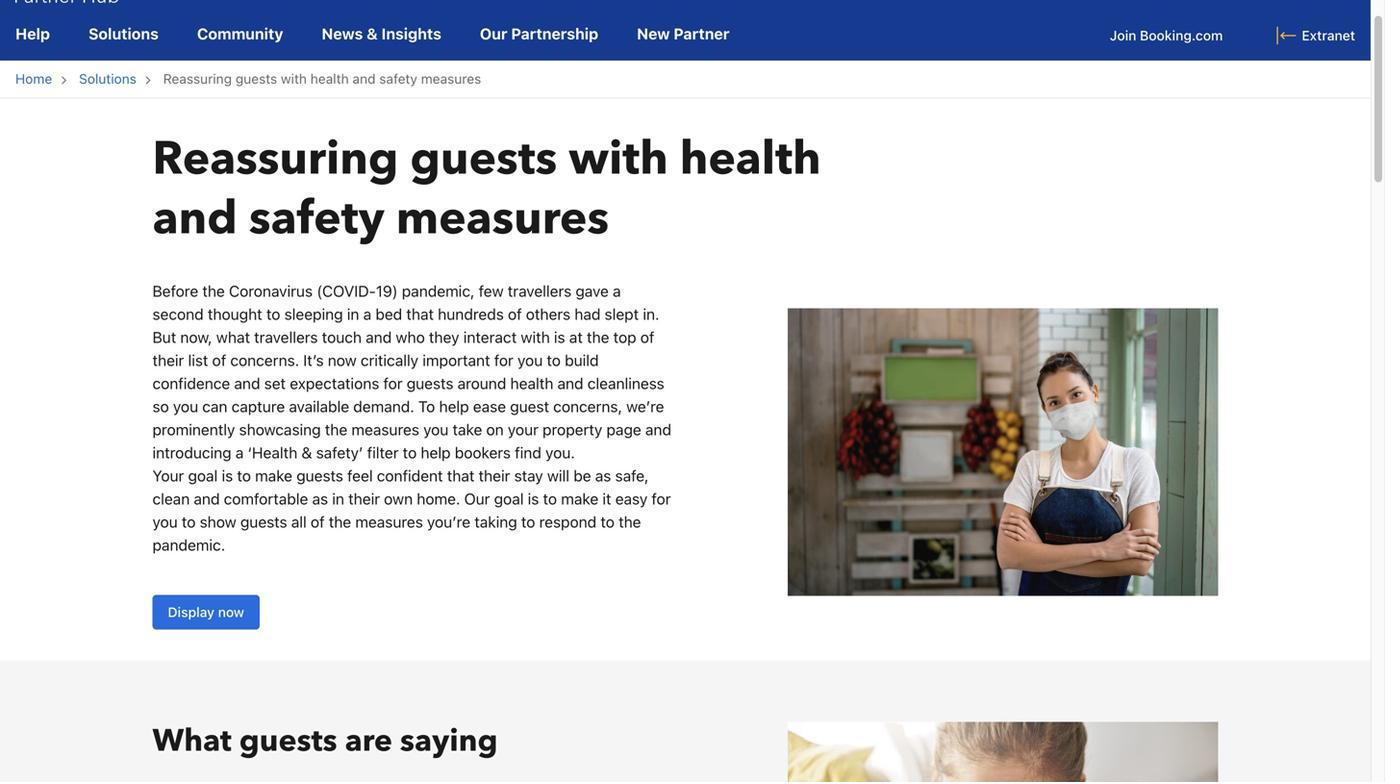 Task type: vqa. For each thing, say whether or not it's contained in the screenshot.
bottom the 'Tap Face ID & passcode'
no



Task type: locate. For each thing, give the bounding box(es) containing it.
touch
[[322, 328, 362, 346]]

extranet link
[[1277, 26, 1356, 45]]

interact
[[463, 328, 517, 346]]

bed
[[376, 305, 402, 323]]

& inside news & insights link
[[367, 25, 378, 43]]

in
[[347, 305, 359, 323], [332, 490, 344, 508]]

1 horizontal spatial travellers
[[508, 282, 572, 300]]

1 horizontal spatial goal
[[494, 490, 524, 508]]

0 vertical spatial measures
[[396, 187, 609, 250]]

2 horizontal spatial their
[[479, 466, 510, 485]]

set
[[264, 374, 286, 392]]

comfortable
[[224, 490, 308, 508]]

of right the list in the left top of the page
[[212, 351, 226, 369]]

you
[[518, 351, 543, 369], [173, 397, 198, 415], [423, 420, 449, 439], [152, 513, 178, 531]]

confidence
[[152, 374, 230, 392]]

0 vertical spatial is
[[554, 328, 565, 346]]

as down safety'
[[312, 490, 328, 508]]

make down 'health
[[255, 466, 292, 485]]

0 horizontal spatial now
[[218, 604, 244, 620]]

1 horizontal spatial as
[[595, 466, 611, 485]]

1 vertical spatial is
[[222, 466, 233, 485]]

2 horizontal spatial a
[[613, 282, 621, 300]]

travellers up others
[[508, 282, 572, 300]]

stay
[[514, 466, 543, 485]]

to right 'taking'
[[521, 513, 535, 531]]

in down '(covid-'
[[347, 305, 359, 323]]

2 horizontal spatial for
[[652, 490, 671, 508]]

concerns.
[[230, 351, 299, 369]]

0 horizontal spatial health
[[510, 374, 554, 392]]

measures down own
[[355, 513, 423, 531]]

pandemic,
[[402, 282, 475, 300]]

make
[[255, 466, 292, 485], [561, 490, 599, 508]]

and up capture
[[234, 374, 260, 392]]

around
[[458, 374, 506, 392]]

and up before
[[152, 187, 237, 250]]

1 horizontal spatial with
[[569, 127, 668, 190]]

& right "news"
[[367, 25, 378, 43]]

reassuring guests with health and safety measures main content
[[0, 61, 1378, 782]]

1 vertical spatial make
[[561, 490, 599, 508]]

0 horizontal spatial a
[[236, 443, 244, 462]]

1 horizontal spatial now
[[328, 351, 357, 369]]

1 vertical spatial health
[[510, 374, 554, 392]]

19)
[[376, 282, 398, 300]]

pandemic.
[[152, 536, 225, 554]]

cleanliness
[[588, 374, 665, 392]]

0 horizontal spatial for
[[383, 374, 403, 392]]

help
[[15, 25, 50, 43]]

0 vertical spatial now
[[328, 351, 357, 369]]

1 vertical spatial that
[[447, 466, 475, 485]]

solutions link right home
[[79, 71, 137, 87]]

0 vertical spatial solutions
[[88, 25, 159, 43]]

their down bookers
[[479, 466, 510, 485]]

2 vertical spatial for
[[652, 490, 671, 508]]

what
[[216, 328, 250, 346]]

a left 'health
[[236, 443, 244, 462]]

1 vertical spatial travellers
[[254, 328, 318, 346]]

health
[[680, 127, 821, 190], [510, 374, 554, 392]]

1 horizontal spatial for
[[494, 351, 514, 369]]

is down stay
[[528, 490, 539, 508]]

0 horizontal spatial &
[[302, 443, 312, 462]]

1 vertical spatial with
[[521, 328, 550, 346]]

important
[[423, 351, 490, 369]]

now down touch on the left top of the page
[[328, 351, 357, 369]]

0 horizontal spatial in
[[332, 490, 344, 508]]

a up slept
[[613, 282, 621, 300]]

is
[[554, 328, 565, 346], [222, 466, 233, 485], [528, 490, 539, 508]]

the
[[202, 282, 225, 300], [587, 328, 609, 346], [325, 420, 348, 439], [329, 513, 351, 531], [619, 513, 641, 531]]

saying
[[400, 720, 498, 762]]

(covid-
[[317, 282, 376, 300]]

1 vertical spatial measures
[[352, 420, 419, 439]]

solutions link down home image
[[88, 22, 176, 45]]

1 vertical spatial our
[[464, 490, 490, 508]]

help up the confident
[[421, 443, 451, 462]]

easy
[[615, 490, 648, 508]]

0 horizontal spatial with
[[521, 328, 550, 346]]

goal down introducing
[[188, 466, 218, 485]]

make down be
[[561, 490, 599, 508]]

with inside the reassuring guests with health and safety measures
[[569, 127, 668, 190]]

for down interact
[[494, 351, 514, 369]]

what
[[152, 720, 232, 762]]

our inside before the coronavirus (covid-19) pandemic, few travellers gave a second thought to sleeping in a bed that hundreds of others had slept in. but now, what travellers touch and who they interact with is at the top of their list of concerns. it's now critically important for you to build confidence and set expectations for guests around health and cleanliness so you can capture available demand. to help ease guest concerns, we're prominently showcasing the measures you take on your property page and introducing a 'health & safety' filter to help bookers find you. your goal is to make guests feel confident that their stay will be as safe, clean and comfortable as in their own home. our goal is to make it easy for you to show guests all of the measures you're taking to respond to the pandemic.
[[464, 490, 490, 508]]

solutions inside solutions link
[[88, 25, 159, 43]]

it
[[603, 490, 611, 508]]

extranet
[[1302, 28, 1356, 43]]

1 horizontal spatial their
[[348, 490, 380, 508]]

display
[[168, 604, 215, 620]]

news & insights
[[322, 25, 441, 43]]

1 horizontal spatial &
[[367, 25, 378, 43]]

display now link
[[152, 595, 260, 629]]

in down safety'
[[332, 490, 344, 508]]

1 horizontal spatial a
[[363, 305, 372, 323]]

reassuring
[[152, 127, 399, 190]]

0 vertical spatial in
[[347, 305, 359, 323]]

in.
[[643, 305, 659, 323]]

their
[[152, 351, 184, 369], [479, 466, 510, 485], [348, 490, 380, 508]]

0 vertical spatial their
[[152, 351, 184, 369]]

taking
[[475, 513, 517, 531]]

now
[[328, 351, 357, 369], [218, 604, 244, 620]]

0 vertical spatial for
[[494, 351, 514, 369]]

1 vertical spatial help
[[421, 443, 451, 462]]

for up demand. to
[[383, 374, 403, 392]]

with
[[569, 127, 668, 190], [521, 328, 550, 346]]

as right be
[[595, 466, 611, 485]]

a left the bed on the left top of page
[[363, 305, 372, 323]]

show
[[200, 513, 236, 531]]

guest
[[510, 397, 549, 415]]

our
[[480, 25, 508, 43], [464, 490, 490, 508]]

reassuring guests with health and safety measures
[[152, 127, 821, 250]]

1 horizontal spatial make
[[561, 490, 599, 508]]

1 horizontal spatial health
[[680, 127, 821, 190]]

solutions down home image
[[88, 25, 159, 43]]

page
[[607, 420, 641, 439]]

who
[[396, 328, 425, 346]]

of
[[508, 305, 522, 323], [641, 328, 655, 346], [212, 351, 226, 369], [311, 513, 325, 531]]

2 vertical spatial a
[[236, 443, 244, 462]]

1 vertical spatial their
[[479, 466, 510, 485]]

& left safety'
[[302, 443, 312, 462]]

the up safety'
[[325, 420, 348, 439]]

solutions for the top solutions link
[[88, 25, 159, 43]]

is down introducing
[[222, 466, 233, 485]]

0 horizontal spatial make
[[255, 466, 292, 485]]

the down easy
[[619, 513, 641, 531]]

0 horizontal spatial that
[[406, 305, 434, 323]]

for right easy
[[652, 490, 671, 508]]

news
[[322, 25, 363, 43]]

the up the thought
[[202, 282, 225, 300]]

& inside before the coronavirus (covid-19) pandemic, few travellers gave a second thought to sleeping in a bed that hundreds of others had slept in. but now, what travellers touch and who they interact with is at the top of their list of concerns. it's now critically important for you to build confidence and set expectations for guests around health and cleanliness so you can capture available demand. to help ease guest concerns, we're prominently showcasing the measures you take on your property page and introducing a 'health & safety' filter to help bookers find you. your goal is to make guests feel confident that their stay will be as safe, clean and comfortable as in their own home. our goal is to make it easy for you to show guests all of the measures you're taking to respond to the pandemic.
[[302, 443, 312, 462]]

goal up 'taking'
[[494, 490, 524, 508]]

their down "feel"
[[348, 490, 380, 508]]

our left partnership
[[480, 25, 508, 43]]

1 horizontal spatial that
[[447, 466, 475, 485]]

1 vertical spatial a
[[363, 305, 372, 323]]

health inside before the coronavirus (covid-19) pandemic, few travellers gave a second thought to sleeping in a bed that hundreds of others had slept in. but now, what travellers touch and who they interact with is at the top of their list of concerns. it's now critically important for you to build confidence and set expectations for guests around health and cleanliness so you can capture available demand. to help ease guest concerns, we're prominently showcasing the measures you take on your property page and introducing a 'health & safety' filter to help bookers find you. your goal is to make guests feel confident that their stay will be as safe, clean and comfortable as in their own home. our goal is to make it easy for you to show guests all of the measures you're taking to respond to the pandemic.
[[510, 374, 554, 392]]

ddd image
[[788, 308, 1218, 596]]

now right display
[[218, 604, 244, 620]]

our up 'taking'
[[464, 490, 490, 508]]

1 vertical spatial as
[[312, 490, 328, 508]]

that
[[406, 305, 434, 323], [447, 466, 475, 485]]

0 vertical spatial &
[[367, 25, 378, 43]]

1 vertical spatial &
[[302, 443, 312, 462]]

travellers
[[508, 282, 572, 300], [254, 328, 318, 346]]

that up who
[[406, 305, 434, 323]]

2 horizontal spatial is
[[554, 328, 565, 346]]

help
[[439, 397, 469, 415], [421, 443, 451, 462]]

had
[[575, 305, 601, 323]]

a
[[613, 282, 621, 300], [363, 305, 372, 323], [236, 443, 244, 462]]

are
[[345, 720, 392, 762]]

news & insights link
[[322, 22, 459, 45]]

travellers up concerns.
[[254, 328, 318, 346]]

measures up filter
[[352, 420, 419, 439]]

and inside the reassuring guests with health and safety measures
[[152, 187, 237, 250]]

1 vertical spatial solutions
[[79, 71, 137, 87]]

sleeping
[[284, 305, 343, 323]]

others
[[526, 305, 571, 323]]

top
[[613, 328, 637, 346]]

measures up few
[[396, 187, 609, 250]]

0 vertical spatial goal
[[188, 466, 218, 485]]

measures
[[396, 187, 609, 250], [352, 420, 419, 439], [355, 513, 423, 531]]

1 vertical spatial goal
[[494, 490, 524, 508]]

your
[[508, 420, 539, 439]]

0 vertical spatial with
[[569, 127, 668, 190]]

expectations
[[290, 374, 379, 392]]

home image
[[15, 0, 169, 5]]

2 vertical spatial is
[[528, 490, 539, 508]]

1 vertical spatial now
[[218, 604, 244, 620]]

capture
[[232, 397, 285, 415]]

is left the at
[[554, 328, 565, 346]]

that down bookers
[[447, 466, 475, 485]]

help up the take
[[439, 397, 469, 415]]

bookers
[[455, 443, 511, 462]]

few
[[479, 282, 504, 300]]

solutions right home
[[79, 71, 137, 87]]

safety'
[[316, 443, 363, 462]]

hundreds
[[438, 305, 504, 323]]

clean
[[152, 490, 190, 508]]

solutions inside reassuring guests with health and safety measures main content
[[79, 71, 137, 87]]

their down but
[[152, 351, 184, 369]]

concerns,
[[553, 397, 622, 415]]

1 horizontal spatial is
[[528, 490, 539, 508]]

0 horizontal spatial as
[[312, 490, 328, 508]]

demand. to
[[353, 397, 435, 415]]

safe,
[[615, 466, 649, 485]]

goal
[[188, 466, 218, 485], [494, 490, 524, 508]]

0 vertical spatial health
[[680, 127, 821, 190]]

for
[[494, 351, 514, 369], [383, 374, 403, 392], [652, 490, 671, 508]]

0 vertical spatial travellers
[[508, 282, 572, 300]]

list
[[188, 351, 208, 369]]

the right the at
[[587, 328, 609, 346]]



Task type: describe. For each thing, give the bounding box(es) containing it.
and up 'show'
[[194, 490, 220, 508]]

filter
[[367, 443, 399, 462]]

join booking.com link
[[1110, 28, 1223, 44]]

you're
[[427, 513, 470, 531]]

with inside before the coronavirus (covid-19) pandemic, few travellers gave a second thought to sleeping in a bed that hundreds of others had slept in. but now, what travellers touch and who they interact with is at the top of their list of concerns. it's now critically important for you to build confidence and set expectations for guests around health and cleanliness so you can capture available demand. to help ease guest concerns, we're prominently showcasing the measures you take on your property page and introducing a 'health & safety' filter to help bookers find you. your goal is to make guests feel confident that their stay will be as safe, clean and comfortable as in their own home. our goal is to make it easy for you to show guests all of the measures you're taking to respond to the pandemic.
[[521, 328, 550, 346]]

1 vertical spatial solutions link
[[79, 71, 137, 87]]

0 horizontal spatial is
[[222, 466, 233, 485]]

your
[[152, 466, 184, 485]]

measures inside the reassuring guests with health and safety measures
[[396, 187, 609, 250]]

join booking.com
[[1110, 28, 1223, 43]]

of right all
[[311, 513, 325, 531]]

you.
[[546, 443, 575, 462]]

display now
[[168, 604, 244, 620]]

0 vertical spatial that
[[406, 305, 434, 323]]

health inside the reassuring guests with health and safety measures
[[680, 127, 821, 190]]

0 horizontal spatial their
[[152, 351, 184, 369]]

help link
[[15, 22, 67, 45]]

slept
[[605, 305, 639, 323]]

to down coronavirus
[[266, 305, 280, 323]]

2 vertical spatial their
[[348, 490, 380, 508]]

join
[[1110, 28, 1137, 43]]

rrrrr image
[[788, 722, 1218, 782]]

now inside before the coronavirus (covid-19) pandemic, few travellers gave a second thought to sleeping in a bed that hundreds of others had slept in. but now, what travellers touch and who they interact with is at the top of their list of concerns. it's now critically important for you to build confidence and set expectations for guests around health and cleanliness so you can capture available demand. to help ease guest concerns, we're prominently showcasing the measures you take on your property page and introducing a 'health & safety' filter to help bookers find you. your goal is to make guests feel confident that their stay will be as safe, clean and comfortable as in their own home. our goal is to make it easy for you to show guests all of the measures you're taking to respond to the pandemic.
[[328, 351, 357, 369]]

0 horizontal spatial travellers
[[254, 328, 318, 346]]

0 vertical spatial make
[[255, 466, 292, 485]]

guests inside the reassuring guests with health and safety measures
[[410, 127, 557, 190]]

they
[[429, 328, 459, 346]]

1 vertical spatial for
[[383, 374, 403, 392]]

before the coronavirus (covid-19) pandemic, few travellers gave a second thought to sleeping in a bed that hundreds of others had slept in. but now, what travellers touch and who they interact with is at the top of their list of concerns. it's now critically important for you to build confidence and set expectations for guests around health and cleanliness so you can capture available demand. to help ease guest concerns, we're prominently showcasing the measures you take on your property page and introducing a 'health & safety' filter to help bookers find you. your goal is to make guests feel confident that their stay will be as safe, clean and comfortable as in their own home. our goal is to make it easy for you to show guests all of the measures you're taking to respond to the pandemic.
[[152, 282, 672, 554]]

solutions for solutions link to the bottom
[[79, 71, 137, 87]]

you left the take
[[423, 420, 449, 439]]

own
[[384, 490, 413, 508]]

to down will
[[543, 490, 557, 508]]

of left others
[[508, 305, 522, 323]]

community
[[197, 25, 283, 43]]

you up guest
[[518, 351, 543, 369]]

and down build
[[558, 374, 584, 392]]

home link
[[15, 71, 52, 87]]

partner
[[674, 25, 730, 43]]

but
[[152, 328, 176, 346]]

to left build
[[547, 351, 561, 369]]

1 vertical spatial in
[[332, 490, 344, 508]]

to down 'it'
[[601, 513, 615, 531]]

will
[[547, 466, 570, 485]]

the right all
[[329, 513, 351, 531]]

find
[[515, 443, 542, 462]]

you down confidence
[[173, 397, 198, 415]]

gave
[[576, 282, 609, 300]]

second
[[152, 305, 204, 323]]

and down we're
[[645, 420, 672, 439]]

all
[[291, 513, 307, 531]]

be
[[574, 466, 591, 485]]

1 horizontal spatial in
[[347, 305, 359, 323]]

new partner link
[[637, 22, 747, 45]]

home.
[[417, 490, 460, 508]]

thought
[[208, 305, 262, 323]]

community link
[[197, 22, 301, 45]]

now inside "display now" link
[[218, 604, 244, 620]]

on
[[486, 420, 504, 439]]

new partner
[[637, 25, 730, 43]]

0 vertical spatial a
[[613, 282, 621, 300]]

0 vertical spatial solutions link
[[88, 22, 176, 45]]

feel
[[347, 466, 373, 485]]

introducing
[[152, 443, 232, 462]]

0 horizontal spatial goal
[[188, 466, 218, 485]]

so
[[152, 397, 169, 415]]

partnership
[[511, 25, 599, 43]]

property
[[543, 420, 603, 439]]

booking.com
[[1140, 28, 1223, 43]]

to up comfortable
[[237, 466, 251, 485]]

take
[[453, 420, 482, 439]]

0 vertical spatial as
[[595, 466, 611, 485]]

of right top
[[641, 328, 655, 346]]

insights
[[382, 25, 441, 43]]

it's
[[303, 351, 324, 369]]

our partnership
[[480, 25, 599, 43]]

critically
[[361, 351, 419, 369]]

prominently
[[152, 420, 235, 439]]

svg image
[[1277, 26, 1296, 45]]

0 vertical spatial our
[[480, 25, 508, 43]]

coronavirus
[[229, 282, 313, 300]]

new
[[637, 25, 670, 43]]

to up 'pandemic.'
[[182, 513, 196, 531]]

at
[[569, 328, 583, 346]]

safety
[[249, 187, 385, 250]]

2 vertical spatial measures
[[355, 513, 423, 531]]

build
[[565, 351, 599, 369]]

what guests are saying
[[152, 720, 498, 762]]

respond
[[539, 513, 597, 531]]

can
[[202, 397, 228, 415]]

to up the confident
[[403, 443, 417, 462]]

you down clean
[[152, 513, 178, 531]]

showcasing
[[239, 420, 321, 439]]

'health
[[248, 443, 297, 462]]

ease
[[473, 397, 506, 415]]

confident
[[377, 466, 443, 485]]

and down the bed on the left top of page
[[366, 328, 392, 346]]

0 vertical spatial help
[[439, 397, 469, 415]]

home
[[15, 71, 52, 87]]

we're
[[626, 397, 664, 415]]



